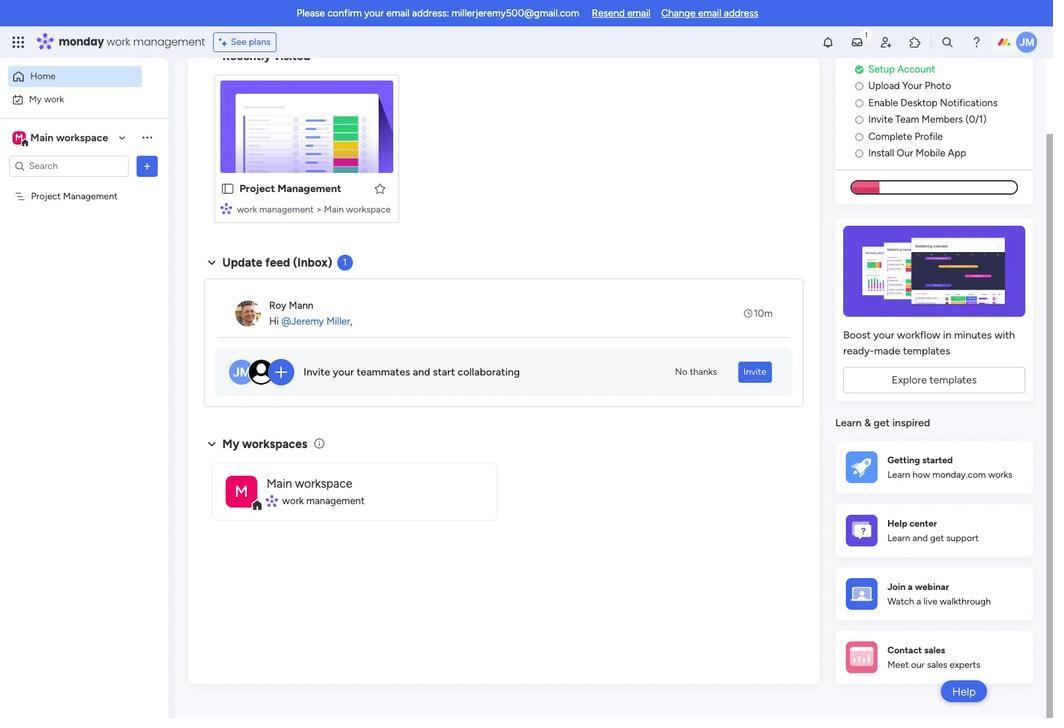 Task type: describe. For each thing, give the bounding box(es) containing it.
10m
[[754, 308, 773, 319]]

help for help
[[953, 685, 977, 698]]

upload
[[869, 80, 901, 92]]

watch
[[888, 596, 915, 607]]

monday work management
[[59, 34, 205, 50]]

explore templates
[[892, 374, 978, 386]]

1
[[343, 257, 347, 268]]

experts
[[950, 660, 981, 671]]

email for change email address
[[698, 7, 722, 19]]

see
[[231, 36, 247, 48]]

invite for team
[[869, 114, 894, 126]]

enable desktop notifications
[[869, 97, 998, 109]]

webinar
[[916, 581, 950, 593]]

monday
[[59, 34, 104, 50]]

see plans button
[[213, 32, 277, 52]]

please
[[297, 7, 325, 19]]

work management
[[282, 495, 365, 507]]

enable
[[869, 97, 899, 109]]

1 vertical spatial workspace
[[346, 204, 391, 215]]

email for resend email
[[628, 7, 651, 19]]

recently visited
[[223, 49, 311, 63]]

project management inside project management list box
[[31, 190, 118, 202]]

select product image
[[12, 36, 25, 49]]

made
[[875, 345, 901, 357]]

started
[[923, 455, 954, 466]]

invite team members (0/1)
[[869, 114, 987, 126]]

>
[[316, 204, 322, 215]]

home button
[[8, 66, 142, 87]]

complete
[[869, 131, 913, 142]]

my for my work
[[29, 93, 42, 105]]

(inbox)
[[293, 256, 333, 270]]

management inside list box
[[63, 190, 118, 202]]

change email address link
[[662, 7, 759, 19]]

help for help center learn and get support
[[888, 518, 908, 529]]

center
[[910, 518, 938, 529]]

0 vertical spatial workspace image
[[13, 130, 26, 145]]

work right "monday"
[[107, 34, 130, 50]]

roy
[[269, 300, 287, 311]]

support
[[947, 533, 979, 544]]

join a webinar watch a live walkthrough
[[888, 581, 992, 607]]

your for boost your workflow in minutes with ready-made templates
[[874, 329, 895, 341]]

contact sales meet our sales experts
[[888, 645, 981, 671]]

see plans
[[231, 36, 271, 48]]

walkthrough
[[940, 596, 992, 607]]

mobile
[[916, 147, 946, 159]]

our
[[897, 147, 914, 159]]

notifications image
[[822, 36, 835, 49]]

circle o image for enable
[[856, 98, 864, 108]]

public board image
[[221, 182, 235, 196]]

install our mobile app
[[869, 147, 967, 159]]

main workspace inside workspace selection element
[[30, 131, 108, 144]]

search everything image
[[942, 36, 955, 49]]

contact
[[888, 645, 923, 656]]

my work button
[[8, 89, 142, 110]]

minutes
[[955, 329, 993, 341]]

complete profile
[[869, 131, 944, 142]]

workspace options image
[[141, 131, 154, 144]]

app
[[949, 147, 967, 159]]

project inside list box
[[31, 190, 61, 202]]

boost
[[844, 329, 871, 341]]

roy mann
[[269, 300, 314, 311]]

how
[[913, 469, 931, 481]]

and for start
[[413, 366, 431, 378]]

address:
[[412, 7, 450, 19]]

resend email link
[[592, 7, 651, 19]]

inbox image
[[851, 36, 864, 49]]

circle o image for complete
[[856, 132, 864, 142]]

management for work management
[[306, 495, 365, 507]]

explore
[[892, 374, 928, 386]]

check circle image
[[856, 65, 864, 74]]

please confirm your email address: millerjeremy500@gmail.com
[[297, 7, 580, 19]]

work inside button
[[44, 93, 64, 105]]

and for get
[[913, 533, 928, 544]]

update feed (inbox)
[[223, 256, 333, 270]]

home
[[30, 71, 56, 82]]

0 vertical spatial learn
[[836, 416, 862, 429]]

workspaces
[[242, 437, 308, 451]]

0 horizontal spatial a
[[908, 581, 913, 593]]

help center element
[[836, 505, 1034, 557]]

&
[[865, 416, 872, 429]]

work management > main workspace
[[237, 204, 391, 215]]

our
[[912, 660, 925, 671]]

notifications
[[941, 97, 998, 109]]

upload your photo link
[[856, 79, 1034, 94]]

boost your workflow in minutes with ready-made templates
[[844, 329, 1016, 357]]

resend email
[[592, 7, 651, 19]]

templates image image
[[848, 226, 1022, 317]]

feed
[[265, 256, 290, 270]]

close update feed (inbox) image
[[204, 255, 220, 271]]

team
[[896, 114, 920, 126]]

m for the topmost workspace icon
[[15, 132, 23, 143]]

invite button
[[739, 362, 772, 383]]

update
[[223, 256, 263, 270]]

your
[[903, 80, 923, 92]]

change
[[662, 7, 696, 19]]

live
[[924, 596, 938, 607]]

invite members image
[[880, 36, 893, 49]]

complete profile link
[[856, 129, 1034, 144]]

join a webinar element
[[836, 568, 1034, 621]]

(0/1)
[[966, 114, 987, 126]]

contact sales element
[[836, 631, 1034, 684]]

1 email from the left
[[387, 7, 410, 19]]

members
[[922, 114, 964, 126]]



Task type: vqa. For each thing, say whether or not it's contained in the screenshot.
1st Terry Turtle icon from the bottom of the page
no



Task type: locate. For each thing, give the bounding box(es) containing it.
1 vertical spatial m
[[235, 482, 248, 501]]

collaborating
[[458, 366, 520, 378]]

3 circle o image from the top
[[856, 115, 864, 125]]

get right &
[[874, 416, 890, 429]]

get down center
[[931, 533, 945, 544]]

getting started element
[[836, 441, 1034, 494]]

1 vertical spatial management
[[259, 204, 314, 215]]

project management
[[240, 182, 341, 195], [31, 190, 118, 202]]

0 vertical spatial main
[[30, 131, 54, 144]]

workflow
[[898, 329, 941, 341]]

learn inside help center learn and get support
[[888, 533, 911, 544]]

sales
[[925, 645, 946, 656], [928, 660, 948, 671]]

1 vertical spatial and
[[913, 533, 928, 544]]

circle o image left team
[[856, 115, 864, 125]]

email left address:
[[387, 7, 410, 19]]

0 vertical spatial and
[[413, 366, 431, 378]]

workspace
[[56, 131, 108, 144], [346, 204, 391, 215], [295, 477, 353, 491]]

0 horizontal spatial your
[[333, 366, 354, 378]]

main down my work
[[30, 131, 54, 144]]

my down the home on the top of the page
[[29, 93, 42, 105]]

0 horizontal spatial invite
[[304, 366, 330, 378]]

circle o image
[[856, 81, 864, 91], [856, 98, 864, 108], [856, 115, 864, 125], [856, 132, 864, 142], [856, 149, 864, 159]]

invite your teammates and start collaborating
[[304, 366, 520, 378]]

2 horizontal spatial main
[[324, 204, 344, 215]]

add to favorites image
[[374, 182, 387, 195]]

0 vertical spatial help
[[888, 518, 908, 529]]

1 vertical spatial my
[[223, 437, 240, 451]]

your left teammates
[[333, 366, 354, 378]]

main workspace
[[30, 131, 108, 144], [267, 477, 353, 491]]

apps image
[[909, 36, 922, 49]]

circle o image left the enable
[[856, 98, 864, 108]]

help left center
[[888, 518, 908, 529]]

0 vertical spatial a
[[908, 581, 913, 593]]

0 horizontal spatial project
[[31, 190, 61, 202]]

2 email from the left
[[628, 7, 651, 19]]

2 vertical spatial your
[[333, 366, 354, 378]]

management for work management > main workspace
[[259, 204, 314, 215]]

workspace down the add to favorites image
[[346, 204, 391, 215]]

get
[[874, 416, 890, 429], [931, 533, 945, 544]]

your for invite your teammates and start collaborating
[[333, 366, 354, 378]]

invite for your
[[304, 366, 330, 378]]

and left start
[[413, 366, 431, 378]]

0 vertical spatial my
[[29, 93, 42, 105]]

circle o image left complete on the right top
[[856, 132, 864, 142]]

templates right explore
[[930, 374, 978, 386]]

1 circle o image from the top
[[856, 81, 864, 91]]

project management list box
[[0, 182, 168, 386]]

2 vertical spatial main
[[267, 477, 292, 491]]

learn for getting
[[888, 469, 911, 481]]

1 horizontal spatial my
[[223, 437, 240, 451]]

2 vertical spatial management
[[306, 495, 365, 507]]

project down search in workspace field
[[31, 190, 61, 202]]

and down center
[[913, 533, 928, 544]]

learn down "getting"
[[888, 469, 911, 481]]

circle o image for install
[[856, 149, 864, 159]]

change email address
[[662, 7, 759, 19]]

templates inside "boost your workflow in minutes with ready-made templates"
[[904, 345, 951, 357]]

account
[[898, 63, 936, 75]]

0 horizontal spatial and
[[413, 366, 431, 378]]

my workspaces
[[223, 437, 308, 451]]

2 horizontal spatial your
[[874, 329, 895, 341]]

1 vertical spatial your
[[874, 329, 895, 341]]

circle o image inside complete profile link
[[856, 132, 864, 142]]

roy mann image
[[235, 300, 261, 327]]

no
[[675, 366, 688, 378]]

visited
[[274, 49, 311, 63]]

and inside help center learn and get support
[[913, 533, 928, 544]]

4 circle o image from the top
[[856, 132, 864, 142]]

1 vertical spatial a
[[917, 596, 922, 607]]

1 horizontal spatial invite
[[744, 366, 767, 378]]

1 horizontal spatial and
[[913, 533, 928, 544]]

0 horizontal spatial get
[[874, 416, 890, 429]]

1 image
[[861, 27, 873, 42]]

1 vertical spatial workspace image
[[226, 476, 257, 507]]

project right public board image
[[240, 182, 275, 195]]

learn
[[836, 416, 862, 429], [888, 469, 911, 481], [888, 533, 911, 544]]

main
[[30, 131, 54, 144], [324, 204, 344, 215], [267, 477, 292, 491]]

learn left &
[[836, 416, 862, 429]]

2 horizontal spatial email
[[698, 7, 722, 19]]

circle o image for upload
[[856, 81, 864, 91]]

ready-
[[844, 345, 875, 357]]

m
[[15, 132, 23, 143], [235, 482, 248, 501]]

your right confirm
[[364, 7, 384, 19]]

0 vertical spatial your
[[364, 7, 384, 19]]

0 vertical spatial workspace
[[56, 131, 108, 144]]

0 horizontal spatial email
[[387, 7, 410, 19]]

start
[[433, 366, 455, 378]]

enable desktop notifications link
[[856, 96, 1034, 110]]

email right resend
[[628, 7, 651, 19]]

getting started learn how monday.com works
[[888, 455, 1013, 481]]

circle o image inside enable desktop notifications link
[[856, 98, 864, 108]]

explore templates button
[[844, 367, 1026, 393]]

m for rightmost workspace icon
[[235, 482, 248, 501]]

work down the home on the top of the page
[[44, 93, 64, 105]]

2 circle o image from the top
[[856, 98, 864, 108]]

work
[[107, 34, 130, 50], [44, 93, 64, 105], [237, 204, 257, 215], [282, 495, 304, 507]]

address
[[724, 7, 759, 19]]

1 horizontal spatial get
[[931, 533, 945, 544]]

your inside "boost your workflow in minutes with ready-made templates"
[[874, 329, 895, 341]]

help down experts on the right of the page
[[953, 685, 977, 698]]

main inside workspace selection element
[[30, 131, 54, 144]]

a left live
[[917, 596, 922, 607]]

get inside help center learn and get support
[[931, 533, 945, 544]]

Search in workspace field
[[28, 158, 110, 174]]

3 email from the left
[[698, 7, 722, 19]]

main right >
[[324, 204, 344, 215]]

project
[[240, 182, 275, 195], [31, 190, 61, 202]]

invite team members (0/1) link
[[856, 112, 1034, 127]]

management
[[133, 34, 205, 50], [259, 204, 314, 215], [306, 495, 365, 507]]

0 horizontal spatial workspace image
[[13, 130, 26, 145]]

with
[[995, 329, 1016, 341]]

0 horizontal spatial main workspace
[[30, 131, 108, 144]]

0 vertical spatial m
[[15, 132, 23, 143]]

my inside button
[[29, 93, 42, 105]]

options image
[[141, 159, 154, 173]]

management down search in workspace field
[[63, 190, 118, 202]]

photo
[[925, 80, 952, 92]]

email right change
[[698, 7, 722, 19]]

2 horizontal spatial invite
[[869, 114, 894, 126]]

a right the join
[[908, 581, 913, 593]]

monday.com
[[933, 469, 987, 481]]

mann
[[289, 300, 314, 311]]

0 vertical spatial templates
[[904, 345, 951, 357]]

learn down center
[[888, 533, 911, 544]]

0 horizontal spatial main
[[30, 131, 54, 144]]

templates inside button
[[930, 374, 978, 386]]

circle o image down the check circle icon
[[856, 81, 864, 91]]

and
[[413, 366, 431, 378], [913, 533, 928, 544]]

workspace image
[[13, 130, 26, 145], [226, 476, 257, 507]]

2 vertical spatial workspace
[[295, 477, 353, 491]]

upload your photo
[[869, 80, 952, 92]]

0 vertical spatial main workspace
[[30, 131, 108, 144]]

work up update on the left top
[[237, 204, 257, 215]]

plans
[[249, 36, 271, 48]]

1 horizontal spatial project management
[[240, 182, 341, 195]]

circle o image inside install our mobile app link
[[856, 149, 864, 159]]

workspace up search in workspace field
[[56, 131, 108, 144]]

0 horizontal spatial project management
[[31, 190, 118, 202]]

1 horizontal spatial m
[[235, 482, 248, 501]]

confirm
[[328, 7, 362, 19]]

0 horizontal spatial my
[[29, 93, 42, 105]]

jeremy miller image
[[1017, 32, 1038, 53]]

m inside workspace selection element
[[15, 132, 23, 143]]

main workspace up work management at the bottom left of page
[[267, 477, 353, 491]]

work down workspaces
[[282, 495, 304, 507]]

0 horizontal spatial management
[[63, 190, 118, 202]]

1 horizontal spatial a
[[917, 596, 922, 607]]

project management up work management > main workspace
[[240, 182, 341, 195]]

project management down search in workspace field
[[31, 190, 118, 202]]

resend
[[592, 7, 625, 19]]

getting
[[888, 455, 921, 466]]

1 vertical spatial learn
[[888, 469, 911, 481]]

close recently visited image
[[204, 48, 220, 64]]

no thanks
[[675, 366, 718, 378]]

circle o image inside upload your photo link
[[856, 81, 864, 91]]

1 vertical spatial templates
[[930, 374, 978, 386]]

profile
[[915, 131, 944, 142]]

desktop
[[901, 97, 938, 109]]

install
[[869, 147, 895, 159]]

inspired
[[893, 416, 931, 429]]

management up work management > main workspace
[[278, 182, 341, 195]]

help inside help center learn and get support
[[888, 518, 908, 529]]

1 vertical spatial sales
[[928, 660, 948, 671]]

setup account link
[[856, 62, 1034, 77]]

recently
[[223, 49, 271, 63]]

teammates
[[357, 366, 410, 378]]

sales up our
[[925, 645, 946, 656]]

1 horizontal spatial management
[[278, 182, 341, 195]]

setup account
[[869, 63, 936, 75]]

install our mobile app link
[[856, 146, 1034, 161]]

invite
[[869, 114, 894, 126], [304, 366, 330, 378], [744, 366, 767, 378]]

5 circle o image from the top
[[856, 149, 864, 159]]

main workspace up search in workspace field
[[30, 131, 108, 144]]

0 vertical spatial get
[[874, 416, 890, 429]]

learn inside the getting started learn how monday.com works
[[888, 469, 911, 481]]

1 horizontal spatial project
[[240, 182, 275, 195]]

1 vertical spatial get
[[931, 533, 945, 544]]

circle o image for invite
[[856, 115, 864, 125]]

your
[[364, 7, 384, 19], [874, 329, 895, 341], [333, 366, 354, 378]]

help center learn and get support
[[888, 518, 979, 544]]

help button
[[942, 681, 988, 703]]

1 vertical spatial main
[[324, 204, 344, 215]]

2 vertical spatial learn
[[888, 533, 911, 544]]

my for my workspaces
[[223, 437, 240, 451]]

circle o image left the install
[[856, 149, 864, 159]]

1 horizontal spatial workspace image
[[226, 476, 257, 507]]

your up made
[[874, 329, 895, 341]]

my work
[[29, 93, 64, 105]]

0 vertical spatial sales
[[925, 645, 946, 656]]

workspace selection element
[[13, 130, 110, 147]]

option
[[0, 184, 168, 187]]

1 vertical spatial help
[[953, 685, 977, 698]]

0 vertical spatial management
[[133, 34, 205, 50]]

circle o image inside invite team members (0/1) link
[[856, 115, 864, 125]]

help image
[[971, 36, 984, 49]]

1 horizontal spatial email
[[628, 7, 651, 19]]

close my workspaces image
[[204, 436, 220, 452]]

help inside button
[[953, 685, 977, 698]]

my right 'close my workspaces' image
[[223, 437, 240, 451]]

main down workspaces
[[267, 477, 292, 491]]

no thanks button
[[670, 362, 723, 383]]

1 horizontal spatial main workspace
[[267, 477, 353, 491]]

learn for help
[[888, 533, 911, 544]]

1 horizontal spatial your
[[364, 7, 384, 19]]

invite inside button
[[744, 366, 767, 378]]

workspace up work management at the bottom left of page
[[295, 477, 353, 491]]

in
[[944, 329, 952, 341]]

1 horizontal spatial help
[[953, 685, 977, 698]]

1 vertical spatial main workspace
[[267, 477, 353, 491]]

sales right our
[[928, 660, 948, 671]]

0 horizontal spatial help
[[888, 518, 908, 529]]

works
[[989, 469, 1013, 481]]

a
[[908, 581, 913, 593], [917, 596, 922, 607]]

templates down workflow
[[904, 345, 951, 357]]

1 horizontal spatial main
[[267, 477, 292, 491]]

0 horizontal spatial m
[[15, 132, 23, 143]]



